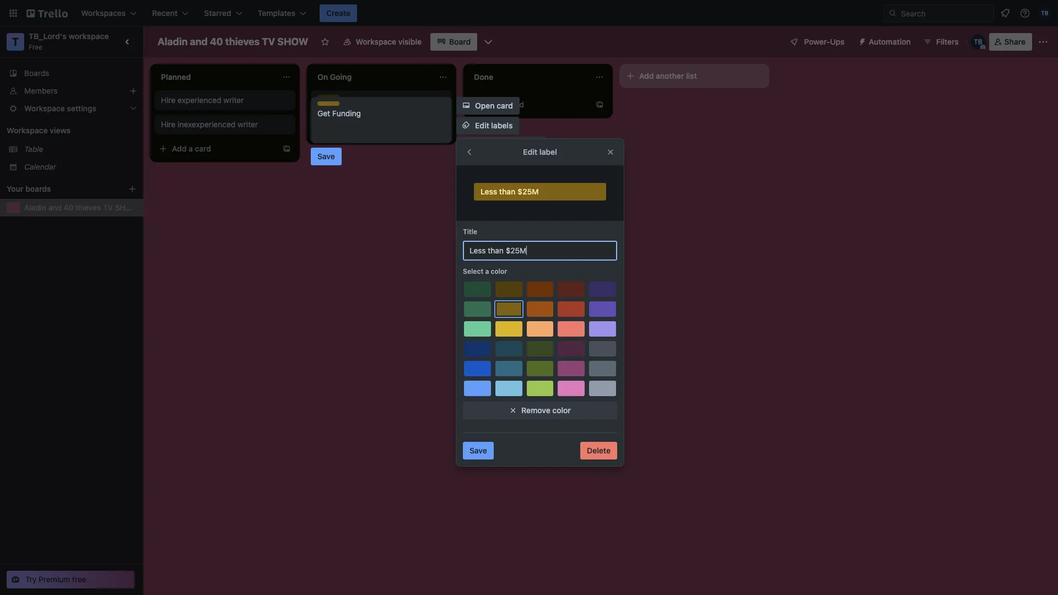 Task type: locate. For each thing, give the bounding box(es) containing it.
card
[[508, 100, 524, 109], [497, 101, 513, 110], [195, 144, 211, 153]]

2 hire from the top
[[161, 120, 175, 129]]

40
[[210, 36, 223, 47], [64, 203, 73, 212]]

color: yellow, title: "less than $25m" element
[[474, 183, 606, 201]]

0 vertical spatial color: yellow, title: none image
[[317, 95, 339, 99]]

add a card button
[[467, 96, 591, 114], [154, 140, 278, 158]]

add a card button up labels
[[467, 96, 591, 114]]

0 vertical spatial a
[[502, 100, 506, 109]]

edit labels
[[475, 121, 513, 130]]

title
[[463, 228, 477, 236]]

0 vertical spatial thieves
[[225, 36, 260, 47]]

writer inside the hire experienced writer link
[[223, 95, 244, 105]]

create from template… image for the right add a card button
[[595, 100, 604, 109]]

0 horizontal spatial workspace
[[7, 126, 48, 135]]

edit left labels
[[475, 121, 489, 130]]

1 vertical spatial aladin
[[24, 203, 46, 212]]

1 vertical spatial create from template… image
[[282, 144, 291, 153]]

show
[[277, 36, 308, 47], [115, 203, 139, 212]]

1 vertical spatial a
[[189, 144, 193, 153]]

a right select
[[485, 267, 489, 276]]

0 vertical spatial 40
[[210, 36, 223, 47]]

boards
[[24, 68, 49, 78]]

create
[[326, 8, 351, 18]]

1 vertical spatial color: yellow, title: none image
[[317, 101, 339, 106]]

1 horizontal spatial color
[[552, 406, 571, 415]]

try premium free button
[[7, 571, 134, 589]]

workspace inside button
[[356, 37, 396, 46]]

Search field
[[897, 5, 994, 21]]

funding
[[332, 102, 361, 111]]

0 horizontal spatial a
[[189, 144, 193, 153]]

members
[[505, 141, 539, 150]]

add a card up labels
[[485, 100, 524, 109]]

0 vertical spatial show
[[277, 36, 308, 47]]

0 vertical spatial hire
[[161, 95, 175, 105]]

another
[[656, 71, 684, 80]]

boards link
[[0, 64, 143, 82]]

2 color: yellow, title: none image from the top
[[317, 101, 339, 106]]

0 horizontal spatial add
[[172, 144, 187, 153]]

2 horizontal spatial a
[[502, 100, 506, 109]]

1 vertical spatial aladin and 40 thieves tv show
[[24, 203, 139, 212]]

0 vertical spatial and
[[190, 36, 208, 47]]

2 horizontal spatial add
[[639, 71, 654, 80]]

calendar link
[[24, 161, 137, 172]]

delete
[[587, 446, 611, 455]]

1 horizontal spatial and
[[190, 36, 208, 47]]

a right open
[[502, 100, 506, 109]]

edit
[[475, 121, 489, 130], [523, 147, 537, 157], [475, 220, 489, 229]]

sm image
[[853, 33, 869, 48]]

writer inside hire inexexperienced writer 'link'
[[238, 120, 258, 129]]

aladin and 40 thieves tv show inside board name 'text box'
[[158, 36, 308, 47]]

tv inside board name 'text box'
[[262, 36, 275, 47]]

$25m
[[518, 187, 539, 196]]

0 vertical spatial tv
[[262, 36, 275, 47]]

edit for edit dates
[[475, 220, 489, 229]]

0 horizontal spatial add a card
[[172, 144, 211, 153]]

show left star or unstar board image
[[277, 36, 308, 47]]

0 horizontal spatial create from template… image
[[282, 144, 291, 153]]

1 vertical spatial add
[[485, 100, 500, 109]]

show inside board name 'text box'
[[277, 36, 308, 47]]

workspace visible button
[[336, 33, 428, 51]]

1 horizontal spatial add a card
[[485, 100, 524, 109]]

0 vertical spatial add a card button
[[467, 96, 591, 114]]

a
[[502, 100, 506, 109], [189, 144, 193, 153], [485, 267, 489, 276]]

1 hire from the top
[[161, 95, 175, 105]]

1 horizontal spatial create from template… image
[[595, 100, 604, 109]]

add
[[639, 71, 654, 80], [485, 100, 500, 109], [172, 144, 187, 153]]

add down 'inexexperienced'
[[172, 144, 187, 153]]

add inside 'button'
[[639, 71, 654, 80]]

hire
[[161, 95, 175, 105], [161, 120, 175, 129]]

2 vertical spatial a
[[485, 267, 489, 276]]

1 vertical spatial edit
[[523, 147, 537, 157]]

change for change cover
[[475, 160, 503, 170]]

writer for hire experienced writer
[[223, 95, 244, 105]]

0 vertical spatial workspace
[[356, 37, 396, 46]]

1 horizontal spatial 40
[[210, 36, 223, 47]]

edit left dates
[[475, 220, 489, 229]]

0 horizontal spatial show
[[115, 203, 139, 212]]

change up move
[[475, 160, 503, 170]]

create from template… image for bottom add a card button
[[282, 144, 291, 153]]

workspace visible
[[356, 37, 422, 46]]

color inside button
[[552, 406, 571, 415]]

1 vertical spatial color
[[552, 406, 571, 415]]

workspace views
[[7, 126, 71, 135]]

color right remove on the bottom
[[552, 406, 571, 415]]

tb_lord's workspace free
[[29, 31, 109, 51]]

add left another
[[639, 71, 654, 80]]

color: yellow, title: none image
[[317, 95, 339, 99], [317, 101, 339, 106]]

add a card
[[485, 100, 524, 109], [172, 144, 211, 153]]

add a card down 'inexexperienced'
[[172, 144, 211, 153]]

customize views image
[[483, 36, 494, 47]]

40 inside board name 'text box'
[[210, 36, 223, 47]]

a down 'inexexperienced'
[[189, 144, 193, 153]]

None text field
[[463, 241, 617, 261]]

1 change from the top
[[475, 141, 503, 150]]

0 vertical spatial edit
[[475, 121, 489, 130]]

1 horizontal spatial aladin
[[158, 36, 188, 47]]

0 vertical spatial writer
[[223, 95, 244, 105]]

get funding
[[317, 102, 361, 111]]

add for the right add a card button
[[485, 100, 500, 109]]

board
[[449, 37, 471, 46]]

thieves
[[225, 36, 260, 47], [75, 203, 101, 212]]

2 vertical spatial add
[[172, 144, 187, 153]]

0 horizontal spatial tv
[[103, 203, 113, 212]]

0 vertical spatial create from template… image
[[595, 100, 604, 109]]

save
[[317, 152, 335, 161], [470, 446, 487, 455]]

0 horizontal spatial and
[[48, 203, 62, 212]]

create from template… image
[[595, 100, 604, 109], [282, 144, 291, 153]]

writer
[[223, 95, 244, 105], [238, 120, 258, 129]]

2 vertical spatial edit
[[475, 220, 489, 229]]

workspace
[[356, 37, 396, 46], [7, 126, 48, 135]]

0 horizontal spatial save
[[317, 152, 335, 161]]

card up labels
[[508, 100, 524, 109]]

try
[[25, 575, 37, 584]]

show menu image
[[1038, 36, 1049, 47]]

1 horizontal spatial save
[[470, 446, 487, 455]]

1 vertical spatial change
[[475, 160, 503, 170]]

save button
[[311, 148, 342, 165], [463, 442, 494, 460]]

show down add board icon
[[115, 203, 139, 212]]

return to previous screen image
[[465, 148, 474, 157]]

1 horizontal spatial add a card button
[[467, 96, 591, 114]]

hire experienced writer
[[161, 95, 244, 105]]

members
[[24, 86, 58, 95]]

1 vertical spatial hire
[[161, 120, 175, 129]]

hire for hire experienced writer
[[161, 95, 175, 105]]

writer up hire inexexperienced writer 'link'
[[223, 95, 244, 105]]

0 vertical spatial add
[[639, 71, 654, 80]]

color right select
[[491, 267, 507, 276]]

1 vertical spatial workspace
[[7, 126, 48, 135]]

edit inside edit labels button
[[475, 121, 489, 130]]

and inside board name 'text box'
[[190, 36, 208, 47]]

edit card image
[[438, 95, 446, 104]]

aladin and 40 thieves tv show
[[158, 36, 308, 47], [24, 203, 139, 212]]

edit left label on the top right of page
[[523, 147, 537, 157]]

1 vertical spatial writer
[[238, 120, 258, 129]]

1 horizontal spatial aladin and 40 thieves tv show
[[158, 36, 308, 47]]

visible
[[398, 37, 422, 46]]

workspace left the visible
[[356, 37, 396, 46]]

1 vertical spatial thieves
[[75, 203, 101, 212]]

color
[[491, 267, 507, 276], [552, 406, 571, 415]]

tv
[[262, 36, 275, 47], [103, 203, 113, 212]]

hire left experienced
[[161, 95, 175, 105]]

archive
[[475, 240, 503, 249]]

hire for hire inexexperienced writer
[[161, 120, 175, 129]]

2 change from the top
[[475, 160, 503, 170]]

t
[[12, 35, 19, 48]]

aladin
[[158, 36, 188, 47], [24, 203, 46, 212]]

writer down the hire experienced writer link
[[238, 120, 258, 129]]

automation
[[869, 37, 911, 46]]

1 horizontal spatial add
[[485, 100, 500, 109]]

0 vertical spatial add a card
[[485, 100, 524, 109]]

1 horizontal spatial thieves
[[225, 36, 260, 47]]

card right open
[[497, 101, 513, 110]]

0 vertical spatial change
[[475, 141, 503, 150]]

hire inside 'link'
[[161, 120, 175, 129]]

table
[[24, 144, 43, 154]]

hire experienced writer link
[[161, 95, 289, 106]]

1 horizontal spatial show
[[277, 36, 308, 47]]

edit for edit labels
[[475, 121, 489, 130]]

0 vertical spatial aladin
[[158, 36, 188, 47]]

calendar
[[24, 162, 56, 171]]

thieves inside board name 'text box'
[[225, 36, 260, 47]]

add for bottom add a card button
[[172, 144, 187, 153]]

0 horizontal spatial 40
[[64, 203, 73, 212]]

workspace up table
[[7, 126, 48, 135]]

0 vertical spatial save button
[[311, 148, 342, 165]]

change
[[475, 141, 503, 150], [475, 160, 503, 170]]

add up edit labels
[[485, 100, 500, 109]]

remove
[[521, 406, 550, 415]]

0 vertical spatial color
[[491, 267, 507, 276]]

0 vertical spatial save
[[317, 152, 335, 161]]

primary element
[[0, 0, 1058, 26]]

add for add another list 'button'
[[639, 71, 654, 80]]

0 horizontal spatial add a card button
[[154, 140, 278, 158]]

edit for edit label
[[523, 147, 537, 157]]

workspace for workspace visible
[[356, 37, 396, 46]]

1 vertical spatial and
[[48, 203, 62, 212]]

0 vertical spatial aladin and 40 thieves tv show
[[158, 36, 308, 47]]

dates
[[491, 220, 512, 229]]

share
[[1004, 37, 1026, 46]]

and
[[190, 36, 208, 47], [48, 203, 62, 212]]

1 horizontal spatial save button
[[463, 442, 494, 460]]

change down edit labels button
[[475, 141, 503, 150]]

label
[[539, 147, 557, 157]]

change for change members
[[475, 141, 503, 150]]

hire left 'inexexperienced'
[[161, 120, 175, 129]]

open
[[475, 101, 495, 110]]

add a card button down hire inexexperienced writer
[[154, 140, 278, 158]]

edit inside edit dates button
[[475, 220, 489, 229]]

1 horizontal spatial workspace
[[356, 37, 396, 46]]

1 horizontal spatial tv
[[262, 36, 275, 47]]

select
[[463, 267, 483, 276]]



Task type: vqa. For each thing, say whether or not it's contained in the screenshot.
THE ADD BOARD IMAGE
yes



Task type: describe. For each thing, give the bounding box(es) containing it.
remove color button
[[463, 402, 617, 419]]

tyler black (tylerblack44) image
[[1038, 7, 1052, 20]]

0 horizontal spatial save button
[[311, 148, 342, 165]]

search image
[[888, 9, 897, 18]]

tb_lord's
[[29, 31, 67, 41]]

0 horizontal spatial color
[[491, 267, 507, 276]]

filters button
[[920, 33, 962, 51]]

1 horizontal spatial a
[[485, 267, 489, 276]]

less than $25m
[[481, 187, 539, 196]]

add another list
[[639, 71, 697, 80]]

1 vertical spatial save button
[[463, 442, 494, 460]]

tb_lord's workspace link
[[29, 31, 109, 41]]

Board name text field
[[152, 33, 314, 51]]

change cover
[[475, 160, 525, 170]]

views
[[50, 126, 71, 135]]

create button
[[320, 4, 357, 22]]

0 horizontal spatial thieves
[[75, 203, 101, 212]]

power-ups button
[[782, 33, 851, 51]]

1 vertical spatial 40
[[64, 203, 73, 212]]

change members
[[475, 141, 539, 150]]

archive button
[[456, 236, 509, 254]]

your boards
[[7, 184, 51, 193]]

inexexperienced
[[178, 120, 235, 129]]

open information menu image
[[1020, 8, 1031, 19]]

experienced
[[178, 95, 221, 105]]

writer for hire inexexperienced writer
[[238, 120, 258, 129]]

delete button
[[580, 442, 617, 460]]

labels
[[491, 121, 513, 130]]

boards
[[25, 184, 51, 193]]

Get Funding text field
[[317, 108, 445, 139]]

a for bottom add a card button
[[189, 144, 193, 153]]

move button
[[456, 176, 501, 194]]

members link
[[0, 82, 143, 100]]

change members button
[[456, 137, 546, 154]]

free
[[29, 43, 42, 51]]

than
[[499, 187, 516, 196]]

edit dates button
[[456, 216, 518, 234]]

0 horizontal spatial aladin and 40 thieves tv show
[[24, 203, 139, 212]]

star or unstar board image
[[320, 37, 329, 46]]

free
[[72, 575, 86, 584]]

1 vertical spatial save
[[470, 446, 487, 455]]

tb_lord (tylerblack44) image
[[970, 34, 986, 50]]

copy button
[[456, 196, 501, 214]]

edit dates
[[475, 220, 512, 229]]

get
[[317, 102, 330, 111]]

cover
[[505, 160, 525, 170]]

hire inexexperienced writer
[[161, 120, 258, 129]]

power-
[[804, 37, 830, 46]]

change cover button
[[456, 157, 532, 174]]

0 notifications image
[[999, 7, 1012, 20]]

card down 'inexexperienced'
[[195, 144, 211, 153]]

get funding link
[[317, 101, 445, 112]]

1 vertical spatial add a card button
[[154, 140, 278, 158]]

1 vertical spatial add a card
[[172, 144, 211, 153]]

remove color
[[521, 406, 571, 415]]

power-ups
[[804, 37, 845, 46]]

your boards with 1 items element
[[7, 182, 111, 196]]

aladin and 40 thieves tv show link
[[24, 202, 139, 213]]

board link
[[430, 33, 477, 51]]

select a color
[[463, 267, 507, 276]]

share button
[[989, 33, 1032, 51]]

try premium free
[[25, 575, 86, 584]]

less
[[481, 187, 497, 196]]

edit label
[[523, 147, 557, 157]]

close popover image
[[606, 148, 615, 157]]

workspace
[[69, 31, 109, 41]]

your
[[7, 184, 23, 193]]

1 color: yellow, title: none image from the top
[[317, 95, 339, 99]]

open card
[[475, 101, 513, 110]]

ups
[[830, 37, 845, 46]]

workspace for workspace views
[[7, 126, 48, 135]]

hire inexexperienced writer link
[[161, 119, 289, 130]]

edit labels button
[[456, 117, 519, 134]]

automation button
[[853, 33, 917, 51]]

add another list button
[[619, 64, 769, 88]]

t link
[[7, 33, 24, 51]]

copy
[[475, 200, 494, 209]]

add board image
[[128, 185, 137, 193]]

move
[[475, 180, 495, 190]]

aladin inside board name 'text box'
[[158, 36, 188, 47]]

filters
[[936, 37, 959, 46]]

1 vertical spatial tv
[[103, 203, 113, 212]]

table link
[[24, 144, 137, 155]]

open card link
[[456, 97, 520, 115]]

premium
[[39, 575, 70, 584]]

0 horizontal spatial aladin
[[24, 203, 46, 212]]

list
[[686, 71, 697, 80]]

1 vertical spatial show
[[115, 203, 139, 212]]

a for the right add a card button
[[502, 100, 506, 109]]



